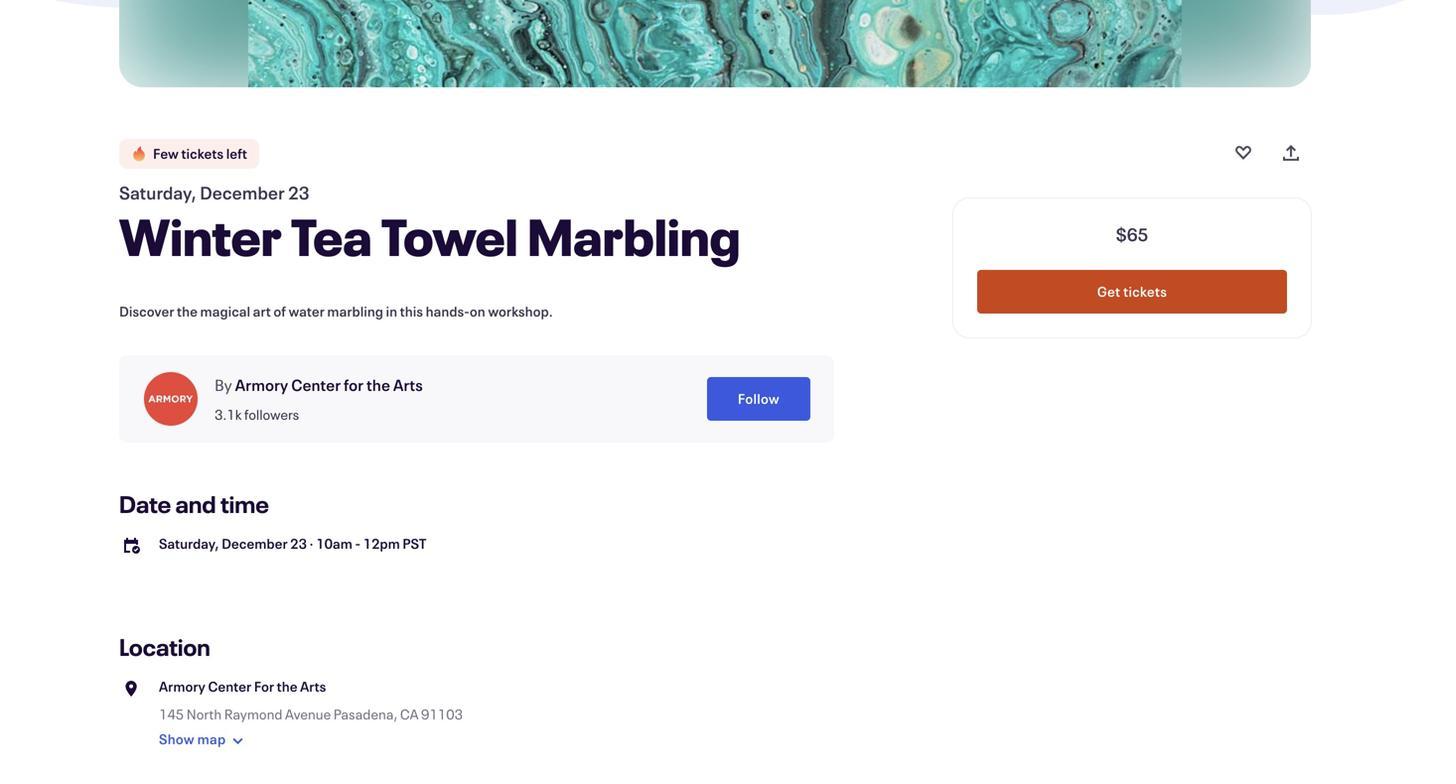 Task type: locate. For each thing, give the bounding box(es) containing it.
art
[[253, 302, 271, 321]]

arts up the avenue
[[300, 678, 326, 696]]

on
[[470, 302, 485, 321]]

0 vertical spatial arts
[[393, 374, 423, 396]]

tickets inside button
[[1123, 283, 1167, 301]]

saturday,
[[119, 181, 196, 205], [159, 535, 219, 553]]

saturday, december 23 winter tea towel marbling
[[119, 181, 741, 270]]

discover the magical art of water marbling in this hands-on workshop.
[[119, 302, 553, 321]]

3.1k
[[215, 406, 242, 424]]

145
[[159, 706, 184, 724]]

1 horizontal spatial armory
[[235, 374, 288, 396]]

december for winter
[[200, 181, 285, 205]]

discover
[[119, 302, 174, 321]]

tickets right get
[[1123, 283, 1167, 301]]

23
[[288, 181, 309, 205], [290, 535, 307, 553]]

·
[[309, 535, 314, 553]]

armory
[[235, 374, 288, 396], [159, 678, 206, 696]]

december
[[200, 181, 285, 205], [222, 535, 288, 553]]

december down left
[[200, 181, 285, 205]]

show map button
[[159, 725, 250, 757]]

marbling
[[327, 302, 383, 321]]

1 vertical spatial saturday,
[[159, 535, 219, 553]]

workshop.
[[488, 302, 553, 321]]

$65
[[1116, 222, 1149, 246]]

raymond
[[224, 706, 283, 724]]

armory up the "followers"
[[235, 374, 288, 396]]

date and time
[[119, 489, 269, 520]]

the
[[177, 302, 198, 321], [367, 374, 390, 396], [277, 678, 298, 696]]

follow
[[738, 390, 780, 408]]

0 vertical spatial center
[[291, 374, 341, 396]]

winter tea towel marbling image
[[248, 0, 1182, 87]]

12pm
[[363, 535, 400, 553]]

saturday, inside saturday, december 23 winter tea towel marbling
[[119, 181, 196, 205]]

0 horizontal spatial the
[[177, 302, 198, 321]]

december down time
[[222, 535, 288, 553]]

magical
[[200, 302, 250, 321]]

by
[[215, 374, 232, 396]]

pasadena,
[[334, 706, 398, 724]]

arts
[[393, 374, 423, 396], [300, 678, 326, 696]]

1 vertical spatial the
[[367, 374, 390, 396]]

pst
[[403, 535, 427, 553]]

ca
[[400, 706, 419, 724]]

few
[[153, 145, 179, 163]]

10am
[[316, 535, 353, 553]]

0 vertical spatial saturday,
[[119, 181, 196, 205]]

1 horizontal spatial arts
[[393, 374, 423, 396]]

1 horizontal spatial the
[[277, 678, 298, 696]]

center inside the 'armory center for the arts 145 north raymond avenue pasadena, ca 91103'
[[208, 678, 251, 696]]

map
[[197, 731, 226, 749]]

the left magical
[[177, 302, 198, 321]]

saturday, down the date and time
[[159, 535, 219, 553]]

0 horizontal spatial center
[[208, 678, 251, 696]]

armory up 145
[[159, 678, 206, 696]]

followers
[[244, 406, 299, 424]]

1 vertical spatial armory
[[159, 678, 206, 696]]

2 vertical spatial the
[[277, 678, 298, 696]]

2 horizontal spatial the
[[367, 374, 390, 396]]

1 vertical spatial december
[[222, 535, 288, 553]]

1 vertical spatial tickets
[[1123, 283, 1167, 301]]

0 horizontal spatial arts
[[300, 678, 326, 696]]

arts inside by armory center for the arts 3.1k followers
[[393, 374, 423, 396]]

arts right "for"
[[393, 374, 423, 396]]

23 inside saturday, december 23 winter tea towel marbling
[[288, 181, 309, 205]]

armory inside the 'armory center for the arts 145 north raymond avenue pasadena, ca 91103'
[[159, 678, 206, 696]]

saturday, down few
[[119, 181, 196, 205]]

marbling
[[527, 202, 741, 270]]

the inside by armory center for the arts 3.1k followers
[[367, 374, 390, 396]]

location
[[119, 632, 210, 663]]

by armory center for the arts 3.1k followers
[[215, 374, 423, 424]]

for
[[254, 678, 274, 696]]

1 horizontal spatial tickets
[[1123, 283, 1167, 301]]

and
[[175, 489, 216, 520]]

water
[[289, 302, 325, 321]]

1 vertical spatial center
[[208, 678, 251, 696]]

the right for
[[277, 678, 298, 696]]

0 horizontal spatial tickets
[[181, 145, 224, 163]]

0 horizontal spatial armory
[[159, 678, 206, 696]]

center
[[291, 374, 341, 396], [208, 678, 251, 696]]

tickets for few
[[181, 145, 224, 163]]

1 vertical spatial 23
[[290, 535, 307, 553]]

1 horizontal spatial center
[[291, 374, 341, 396]]

1 vertical spatial arts
[[300, 678, 326, 696]]

the right "for"
[[367, 374, 390, 396]]

tickets left left
[[181, 145, 224, 163]]

0 vertical spatial armory
[[235, 374, 288, 396]]

get tickets button
[[977, 270, 1287, 314]]

0 vertical spatial the
[[177, 302, 198, 321]]

0 vertical spatial tickets
[[181, 145, 224, 163]]

0 vertical spatial 23
[[288, 181, 309, 205]]

december inside saturday, december 23 winter tea towel marbling
[[200, 181, 285, 205]]

0 vertical spatial december
[[200, 181, 285, 205]]

tickets
[[181, 145, 224, 163], [1123, 283, 1167, 301]]

center left for
[[208, 678, 251, 696]]

center left "for"
[[291, 374, 341, 396]]

follow button
[[707, 377, 811, 421]]

few tickets left
[[153, 145, 247, 163]]



Task type: vqa. For each thing, say whether or not it's contained in the screenshot.
Raymond
yes



Task type: describe. For each thing, give the bounding box(es) containing it.
show map
[[159, 731, 226, 749]]

avenue
[[285, 706, 331, 724]]

hands-
[[426, 302, 470, 321]]

saturday, for winter
[[119, 181, 196, 205]]

saturday, december 23 · 10am - 12pm pst
[[159, 535, 427, 553]]

tea
[[291, 202, 372, 270]]

arts inside the 'armory center for the arts 145 north raymond avenue pasadena, ca 91103'
[[300, 678, 326, 696]]

this
[[400, 302, 423, 321]]

saturday, for ·
[[159, 535, 219, 553]]

winter
[[119, 202, 282, 270]]

the inside the 'armory center for the arts 145 north raymond avenue pasadena, ca 91103'
[[277, 678, 298, 696]]

get tickets
[[1097, 283, 1167, 301]]

left
[[226, 145, 247, 163]]

23 for tea
[[288, 181, 309, 205]]

91103
[[421, 706, 463, 724]]

get
[[1097, 283, 1121, 301]]

time
[[220, 489, 269, 520]]

december for ·
[[222, 535, 288, 553]]

show
[[159, 731, 195, 749]]

date
[[119, 489, 171, 520]]

towel
[[381, 202, 518, 270]]

armory center for the arts 145 north raymond avenue pasadena, ca 91103
[[159, 678, 463, 724]]

in
[[386, 302, 397, 321]]

organizer profile element
[[119, 356, 834, 443]]

-
[[355, 535, 361, 553]]

tickets for get
[[1123, 283, 1167, 301]]

for
[[344, 374, 364, 396]]

of
[[274, 302, 286, 321]]

north
[[186, 706, 222, 724]]

23 for 10am
[[290, 535, 307, 553]]

armory inside by armory center for the arts 3.1k followers
[[235, 374, 288, 396]]

center inside by armory center for the arts 3.1k followers
[[291, 374, 341, 396]]



